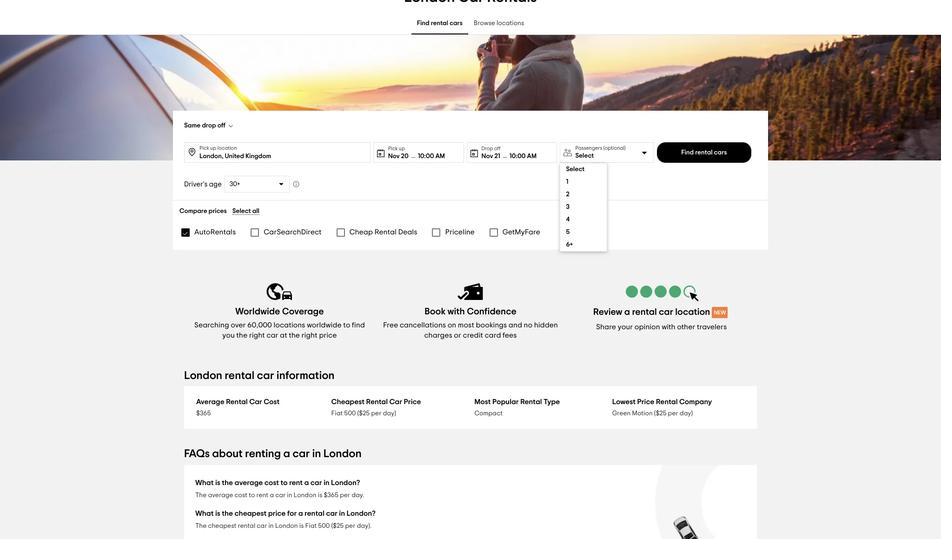 Task type: locate. For each thing, give the bounding box(es) containing it.
0 horizontal spatial price
[[268, 510, 286, 517]]

select for select
[[566, 166, 585, 173]]

age
[[209, 181, 222, 188]]

car
[[659, 307, 674, 317], [267, 332, 278, 339], [257, 370, 274, 382], [293, 448, 310, 460], [311, 479, 322, 487], [275, 492, 286, 499], [326, 510, 338, 517], [257, 523, 267, 529]]

location up other
[[676, 307, 711, 317]]

select up 1
[[566, 166, 585, 173]]

london? up day).
[[347, 510, 376, 517]]

price
[[404, 398, 421, 406], [638, 398, 655, 406]]

0 vertical spatial $365
[[196, 410, 211, 417]]

fiat down cheapest at the bottom
[[331, 410, 343, 417]]

pick down the same drop off
[[200, 146, 209, 151]]

compare prices
[[180, 208, 227, 214]]

am right the 21
[[527, 153, 537, 159]]

0 horizontal spatial find rental cars
[[417, 20, 463, 27]]

0 horizontal spatial am
[[436, 153, 445, 159]]

1 car from the left
[[249, 398, 262, 406]]

car up fiat 500 ($25 per day)
[[390, 398, 402, 406]]

1 horizontal spatial 10:00
[[510, 153, 526, 159]]

with up on at the left of the page
[[448, 307, 465, 316]]

1 horizontal spatial with
[[662, 323, 676, 331]]

1 vertical spatial to
[[249, 492, 255, 499]]

nov for nov 21
[[482, 153, 493, 159]]

0 horizontal spatial car
[[249, 398, 262, 406]]

1 horizontal spatial up
[[399, 146, 405, 151]]

the
[[195, 492, 207, 499], [195, 523, 207, 529]]

1 vertical spatial rent
[[257, 492, 269, 499]]

($25 left day).
[[331, 523, 344, 529]]

0 horizontal spatial the
[[222, 510, 233, 517]]

2 day) from the left
[[680, 410, 693, 417]]

car up the average cost to rent a car in london is $365 per day. at the bottom left of the page
[[311, 479, 322, 487]]

cheapest down cost at bottom
[[235, 510, 267, 517]]

car left cost
[[249, 398, 262, 406]]

faqs
[[184, 448, 210, 460]]

1 horizontal spatial ($25
[[357, 410, 370, 417]]

average
[[196, 398, 225, 406]]

1 pick from the left
[[200, 146, 209, 151]]

($25 down cheapest rental car price
[[357, 410, 370, 417]]

500 left day).
[[318, 523, 330, 529]]

0 vertical spatial select
[[576, 153, 594, 159]]

0 vertical spatial 500
[[344, 410, 356, 417]]

2 horizontal spatial ($25
[[654, 410, 667, 417]]

2 the from the top
[[195, 523, 207, 529]]

1 vertical spatial find
[[682, 149, 694, 156]]

compact
[[475, 410, 503, 417]]

drop
[[202, 122, 216, 129]]

0 horizontal spatial find
[[417, 20, 430, 27]]

right down 60,000
[[249, 332, 265, 339]]

information
[[277, 370, 335, 382]]

1 vertical spatial select
[[566, 166, 585, 173]]

is
[[215, 479, 220, 487], [318, 492, 323, 499], [215, 510, 220, 517], [299, 523, 304, 529]]

1 vertical spatial cars
[[714, 149, 727, 156]]

prices
[[209, 208, 227, 214]]

($25
[[357, 410, 370, 417], [654, 410, 667, 417], [331, 523, 344, 529]]

nov down pick up
[[388, 153, 400, 159]]

0 vertical spatial locations
[[497, 20, 524, 27]]

a down cost to
[[270, 492, 274, 499]]

4
[[566, 216, 570, 223]]

with down review a rental car location new
[[662, 323, 676, 331]]

rental left deals
[[375, 228, 397, 236]]

pick up location
[[200, 146, 237, 151]]

getmyfare
[[503, 228, 541, 236]]

1 vertical spatial fiat
[[305, 523, 317, 529]]

1 horizontal spatial right
[[302, 332, 318, 339]]

0 vertical spatial what
[[195, 479, 214, 487]]

cheapest down average
[[208, 523, 237, 529]]

review
[[594, 307, 623, 317]]

1 horizontal spatial price
[[638, 398, 655, 406]]

the for what is the cheapest price for a rental car in london?
[[195, 523, 207, 529]]

1 horizontal spatial price
[[319, 332, 337, 339]]

10:00 am for nov 21
[[510, 153, 537, 159]]

price
[[319, 332, 337, 339], [268, 510, 286, 517]]

green
[[613, 410, 631, 417]]

select down passengers
[[576, 153, 594, 159]]

a
[[625, 307, 630, 317], [283, 448, 290, 460], [305, 479, 309, 487], [270, 492, 274, 499], [299, 510, 303, 517]]

over
[[231, 321, 246, 329]]

price down the worldwide
[[319, 332, 337, 339]]

drop
[[482, 146, 493, 151]]

rent right cost to
[[289, 479, 303, 487]]

london?
[[331, 479, 360, 487], [347, 510, 376, 517]]

0 horizontal spatial cars
[[450, 20, 463, 27]]

0 vertical spatial the
[[195, 492, 207, 499]]

0 vertical spatial fiat
[[331, 410, 343, 417]]

car for cost
[[249, 398, 262, 406]]

1 10:00 am from the left
[[418, 153, 445, 159]]

1 vertical spatial the
[[195, 523, 207, 529]]

2 horizontal spatial the
[[289, 332, 300, 339]]

2 10:00 am from the left
[[510, 153, 537, 159]]

day) down cheapest rental car price
[[383, 410, 396, 417]]

rent
[[289, 479, 303, 487], [257, 492, 269, 499]]

share
[[596, 323, 617, 331]]

a right renting
[[283, 448, 290, 460]]

1 horizontal spatial car
[[390, 398, 402, 406]]

the right at
[[289, 332, 300, 339]]

what up average
[[195, 479, 214, 487]]

rental right "average" at the left bottom
[[226, 398, 248, 406]]

rental up fiat 500 ($25 per day)
[[366, 398, 388, 406]]

0 horizontal spatial off
[[218, 122, 226, 129]]

nov down 'drop'
[[482, 153, 493, 159]]

faqs about renting a car in london
[[184, 448, 362, 460]]

day) down the "company"
[[680, 410, 693, 417]]

rental inside button
[[696, 149, 713, 156]]

select
[[576, 153, 594, 159], [566, 166, 585, 173], [233, 208, 251, 214]]

1 horizontal spatial 10:00 am
[[510, 153, 537, 159]]

1 horizontal spatial am
[[527, 153, 537, 159]]

10:00 right 20
[[418, 153, 434, 159]]

1 vertical spatial $365
[[324, 492, 339, 499]]

1 horizontal spatial off
[[494, 146, 501, 151]]

car left at
[[267, 332, 278, 339]]

60,000
[[248, 321, 272, 329]]

pick up
[[388, 146, 405, 151]]

10:00 am right the 21
[[510, 153, 537, 159]]

0 vertical spatial to
[[343, 321, 350, 329]]

1 horizontal spatial pick
[[388, 146, 398, 151]]

0 horizontal spatial day)
[[383, 410, 396, 417]]

pick up nov 20
[[388, 146, 398, 151]]

nov for nov 20
[[388, 153, 400, 159]]

2 vertical spatial select
[[233, 208, 251, 214]]

10:00
[[418, 153, 434, 159], [510, 153, 526, 159]]

rent down cost to
[[257, 492, 269, 499]]

0 vertical spatial find
[[417, 20, 430, 27]]

per
[[371, 410, 382, 417], [668, 410, 679, 417], [340, 492, 350, 499], [345, 523, 356, 529]]

find
[[417, 20, 430, 27], [682, 149, 694, 156]]

500
[[344, 410, 356, 417], [318, 523, 330, 529]]

carsearchdirect
[[264, 228, 322, 236]]

find
[[352, 321, 365, 329]]

car inside searching over 60,000 locations worldwide to find you the right car at the right price
[[267, 332, 278, 339]]

off right drop
[[218, 122, 226, 129]]

select left all
[[233, 208, 251, 214]]

coverage
[[282, 307, 324, 316]]

2 what from the top
[[195, 510, 214, 517]]

to
[[343, 321, 350, 329], [249, 492, 255, 499]]

browse locations
[[474, 20, 524, 27]]

car
[[249, 398, 262, 406], [390, 398, 402, 406]]

0 vertical spatial off
[[218, 122, 226, 129]]

($25 down lowest price rental company
[[654, 410, 667, 417]]

what is the average cost to rent a car in london?
[[195, 479, 360, 487]]

car up share your opinion with other travelers
[[659, 307, 674, 317]]

cars
[[450, 20, 463, 27], [714, 149, 727, 156]]

($25 for motion
[[654, 410, 667, 417]]

cars inside button
[[714, 149, 727, 156]]

0 horizontal spatial right
[[249, 332, 265, 339]]

2 am from the left
[[527, 153, 537, 159]]

fees
[[503, 332, 517, 339]]

1 day) from the left
[[383, 410, 396, 417]]

price up the cheapest rental car in london is fiat 500 ($25 per day).
[[268, 510, 286, 517]]

right down the worldwide
[[302, 332, 318, 339]]

1 horizontal spatial cars
[[714, 149, 727, 156]]

1 vertical spatial price
[[268, 510, 286, 517]]

locations
[[497, 20, 524, 27], [274, 321, 305, 329]]

(optional)
[[604, 146, 626, 151]]

0 horizontal spatial up
[[210, 146, 216, 151]]

0 horizontal spatial pick
[[200, 146, 209, 151]]

0 horizontal spatial locations
[[274, 321, 305, 329]]

1 vertical spatial locations
[[274, 321, 305, 329]]

what down average
[[195, 510, 214, 517]]

0 horizontal spatial ($25
[[331, 523, 344, 529]]

($25 for 500
[[357, 410, 370, 417]]

0 vertical spatial rent
[[289, 479, 303, 487]]

0 vertical spatial price
[[319, 332, 337, 339]]

london? up day.
[[331, 479, 360, 487]]

0 horizontal spatial with
[[448, 307, 465, 316]]

fiat down what is the cheapest price for a rental car in london?
[[305, 523, 317, 529]]

cheapest
[[235, 510, 267, 517], [208, 523, 237, 529]]

1 nov from the left
[[388, 153, 400, 159]]

1 horizontal spatial find
[[682, 149, 694, 156]]

0 horizontal spatial rent
[[257, 492, 269, 499]]

1 vertical spatial london?
[[347, 510, 376, 517]]

0 horizontal spatial 10:00 am
[[418, 153, 445, 159]]

0 vertical spatial find rental cars
[[417, 20, 463, 27]]

up up 20
[[399, 146, 405, 151]]

to left find
[[343, 321, 350, 329]]

is down what is the cheapest price for a rental car in london?
[[299, 523, 304, 529]]

rental
[[431, 20, 449, 27], [696, 149, 713, 156], [632, 307, 657, 317], [225, 370, 255, 382], [305, 510, 325, 517], [238, 523, 256, 529]]

up
[[210, 146, 216, 151], [399, 146, 405, 151]]

the
[[236, 332, 248, 339], [289, 332, 300, 339], [222, 510, 233, 517]]

0 horizontal spatial price
[[404, 398, 421, 406]]

is up average
[[215, 479, 220, 487]]

$365 left day.
[[324, 492, 339, 499]]

0 horizontal spatial location
[[218, 146, 237, 151]]

1 horizontal spatial to
[[343, 321, 350, 329]]

to right cost at bottom
[[249, 492, 255, 499]]

1 up from the left
[[210, 146, 216, 151]]

10:00 right the 21
[[510, 153, 526, 159]]

1 horizontal spatial day)
[[680, 410, 693, 417]]

locations right browse
[[497, 20, 524, 27]]

1 am from the left
[[436, 153, 445, 159]]

location
[[218, 146, 237, 151], [676, 307, 711, 317]]

the down average
[[222, 510, 233, 517]]

up down drop
[[210, 146, 216, 151]]

popular
[[493, 398, 519, 406]]

1 the from the top
[[195, 492, 207, 499]]

the down over
[[236, 332, 248, 339]]

1 horizontal spatial location
[[676, 307, 711, 317]]

1 vertical spatial off
[[494, 146, 501, 151]]

1 right from the left
[[249, 332, 265, 339]]

locations up at
[[274, 321, 305, 329]]

1 horizontal spatial nov
[[482, 153, 493, 159]]

500 down cheapest at the bottom
[[344, 410, 356, 417]]

1 10:00 from the left
[[418, 153, 434, 159]]

rental for average
[[226, 398, 248, 406]]

1 what from the top
[[195, 479, 214, 487]]

other
[[677, 323, 696, 331]]

priceline
[[445, 228, 475, 236]]

the average
[[222, 479, 263, 487]]

nov
[[388, 153, 400, 159], [482, 153, 493, 159]]

2 nov from the left
[[482, 153, 493, 159]]

london up "average" at the left bottom
[[184, 370, 222, 382]]

City or Airport text field
[[200, 143, 366, 161]]

1 horizontal spatial rent
[[289, 479, 303, 487]]

2 pick from the left
[[388, 146, 398, 151]]

with
[[448, 307, 465, 316], [662, 323, 676, 331]]

car down what is the cheapest price for a rental car in london?
[[257, 523, 267, 529]]

location down the same drop off
[[218, 146, 237, 151]]

1
[[566, 179, 569, 185]]

10:00 am right 20
[[418, 153, 445, 159]]

the for what is the average cost to rent a car in london?
[[195, 492, 207, 499]]

$365 down "average" at the left bottom
[[196, 410, 211, 417]]

1 horizontal spatial find rental cars
[[682, 149, 727, 156]]

car up cost
[[257, 370, 274, 382]]

1 vertical spatial what
[[195, 510, 214, 517]]

1 vertical spatial find rental cars
[[682, 149, 727, 156]]

0 horizontal spatial 500
[[318, 523, 330, 529]]

the average cost to rent a car in london is $365 per day.
[[195, 492, 364, 499]]

average
[[208, 492, 233, 499]]

2 car from the left
[[390, 398, 402, 406]]

2 10:00 from the left
[[510, 153, 526, 159]]

0 horizontal spatial 10:00
[[418, 153, 434, 159]]

a up your
[[625, 307, 630, 317]]

0 horizontal spatial fiat
[[305, 523, 317, 529]]

5
[[566, 229, 570, 235]]

right
[[249, 332, 265, 339], [302, 332, 318, 339]]

pick
[[200, 146, 209, 151], [388, 146, 398, 151]]

what
[[195, 479, 214, 487], [195, 510, 214, 517]]

select inside passengers (optional) select
[[576, 153, 594, 159]]

cheapest rental car price
[[331, 398, 421, 406]]

2 up from the left
[[399, 146, 405, 151]]

off up the 21
[[494, 146, 501, 151]]

0 horizontal spatial nov
[[388, 153, 400, 159]]

am right 20
[[436, 153, 445, 159]]

travelers
[[697, 323, 727, 331]]



Task type: describe. For each thing, give the bounding box(es) containing it.
credit
[[463, 332, 483, 339]]

locations inside searching over 60,000 locations worldwide to find you the right car at the right price
[[274, 321, 305, 329]]

cheapest
[[331, 398, 365, 406]]

drop off
[[482, 146, 501, 151]]

nov 20
[[388, 153, 409, 159]]

6+
[[566, 241, 573, 248]]

1 2 3 4 5 6+
[[566, 179, 573, 248]]

london up for
[[294, 492, 317, 499]]

0 vertical spatial london?
[[331, 479, 360, 487]]

rental up green motion ($25 per day)
[[656, 398, 678, 406]]

searching over 60,000 locations worldwide to find you the right car at the right price
[[194, 321, 365, 339]]

1 horizontal spatial locations
[[497, 20, 524, 27]]

lowest
[[613, 398, 636, 406]]

all
[[252, 208, 260, 214]]

1 horizontal spatial fiat
[[331, 410, 343, 417]]

most popular rental type
[[475, 398, 560, 406]]

10:00 am for nov 20
[[418, 153, 445, 159]]

car down what is the average cost to rent a car in london?
[[275, 492, 286, 499]]

fiat 500 ($25 per day)
[[331, 410, 396, 417]]

is down average
[[215, 510, 220, 517]]

cost
[[264, 398, 280, 406]]

1 price from the left
[[404, 398, 421, 406]]

1 horizontal spatial $365
[[324, 492, 339, 499]]

pick for nov 21
[[388, 146, 398, 151]]

at
[[280, 332, 287, 339]]

worldwide
[[235, 307, 280, 316]]

nov 21
[[482, 153, 500, 159]]

confidence
[[467, 307, 517, 316]]

driver's age
[[184, 181, 222, 188]]

0 vertical spatial with
[[448, 307, 465, 316]]

1 vertical spatial cheapest
[[208, 523, 237, 529]]

london down what is the cheapest price for a rental car in london?
[[275, 523, 298, 529]]

your
[[618, 323, 633, 331]]

day) for green motion ($25 per day)
[[680, 410, 693, 417]]

cost to
[[265, 479, 288, 487]]

autorentals
[[194, 228, 236, 236]]

car for price
[[390, 398, 402, 406]]

rental for cheapest
[[366, 398, 388, 406]]

average rental car cost
[[196, 398, 280, 406]]

deals
[[398, 228, 418, 236]]

review a rental car location new
[[594, 307, 726, 317]]

most
[[458, 321, 474, 329]]

green motion ($25 per day)
[[613, 410, 693, 417]]

day).
[[357, 523, 372, 529]]

10:00 for 21
[[510, 153, 526, 159]]

am for 21
[[527, 153, 537, 159]]

car right for
[[326, 510, 338, 517]]

on
[[448, 321, 457, 329]]

motion
[[632, 410, 653, 417]]

0 vertical spatial cars
[[450, 20, 463, 27]]

0 vertical spatial location
[[218, 146, 237, 151]]

hidden
[[534, 321, 558, 329]]

1 vertical spatial location
[[676, 307, 711, 317]]

london rental car information
[[184, 370, 335, 382]]

2 price from the left
[[638, 398, 655, 406]]

1 horizontal spatial 500
[[344, 410, 356, 417]]

0 horizontal spatial to
[[249, 492, 255, 499]]

book
[[425, 307, 446, 316]]

cheap rental deals
[[350, 228, 418, 236]]

most
[[475, 398, 491, 406]]

rental for cheap
[[375, 228, 397, 236]]

searching
[[194, 321, 229, 329]]

per left day).
[[345, 523, 356, 529]]

a right for
[[299, 510, 303, 517]]

london up day.
[[324, 448, 362, 460]]

what for what is the cheapest price for a rental car in london?
[[195, 510, 214, 517]]

price inside searching over 60,000 locations worldwide to find you the right car at the right price
[[319, 332, 337, 339]]

compare
[[180, 208, 207, 214]]

free cancellations on most bookings and no hidden charges or credit card fees
[[383, 321, 558, 339]]

rent for cost to
[[289, 479, 303, 487]]

same drop off
[[184, 122, 226, 129]]

rent for to
[[257, 492, 269, 499]]

cheap
[[350, 228, 373, 236]]

find rental cars inside button
[[682, 149, 727, 156]]

select for select all
[[233, 208, 251, 214]]

per down lowest price rental company
[[668, 410, 679, 417]]

worldwide coverage
[[235, 307, 324, 316]]

21
[[495, 153, 500, 159]]

10:00 for 20
[[418, 153, 434, 159]]

opinion
[[635, 323, 661, 331]]

for
[[287, 510, 297, 517]]

a up the average cost to rent a car in london is $365 per day. at the bottom left of the page
[[305, 479, 309, 487]]

per left day.
[[340, 492, 350, 499]]

new
[[714, 310, 726, 315]]

find inside find rental cars button
[[682, 149, 694, 156]]

2
[[566, 191, 570, 198]]

pick for drop off
[[200, 146, 209, 151]]

20
[[401, 153, 409, 159]]

company
[[680, 398, 712, 406]]

passengers
[[576, 146, 603, 151]]

browse
[[474, 20, 495, 27]]

is left day.
[[318, 492, 323, 499]]

select all
[[233, 208, 260, 214]]

and
[[509, 321, 522, 329]]

card
[[485, 332, 501, 339]]

the cheapest rental car in london is fiat 500 ($25 per day).
[[195, 523, 372, 529]]

what is the cheapest price for a rental car in london?
[[195, 510, 376, 517]]

1 vertical spatial with
[[662, 323, 676, 331]]

up for nov 21
[[399, 146, 405, 151]]

0 vertical spatial cheapest
[[235, 510, 267, 517]]

renting
[[245, 448, 281, 460]]

you
[[222, 332, 235, 339]]

1 vertical spatial 500
[[318, 523, 330, 529]]

up for drop off
[[210, 146, 216, 151]]

cancellations
[[400, 321, 446, 329]]

car up what is the average cost to rent a car in london?
[[293, 448, 310, 460]]

charges
[[424, 332, 453, 339]]

day) for fiat 500 ($25 per day)
[[383, 410, 396, 417]]

1 horizontal spatial the
[[236, 332, 248, 339]]

what for what is the average cost to rent a car in london?
[[195, 479, 214, 487]]

free
[[383, 321, 398, 329]]

driver's
[[184, 181, 208, 188]]

2 right from the left
[[302, 332, 318, 339]]

share your opinion with other travelers
[[596, 323, 727, 331]]

passengers (optional) select
[[576, 146, 626, 159]]

cost
[[235, 492, 248, 499]]

rental left type
[[521, 398, 542, 406]]

lowest price rental company
[[613, 398, 712, 406]]

or
[[454, 332, 462, 339]]

book with confidence
[[425, 307, 517, 316]]

day.
[[352, 492, 364, 499]]

per down cheapest rental car price
[[371, 410, 382, 417]]

0 horizontal spatial $365
[[196, 410, 211, 417]]

same
[[184, 122, 201, 129]]

to inside searching over 60,000 locations worldwide to find you the right car at the right price
[[343, 321, 350, 329]]

find rental cars button
[[657, 142, 752, 163]]

am for 20
[[436, 153, 445, 159]]

3
[[566, 204, 570, 210]]

bookings
[[476, 321, 507, 329]]

about
[[212, 448, 243, 460]]



Task type: vqa. For each thing, say whether or not it's contained in the screenshot.
the top 500
yes



